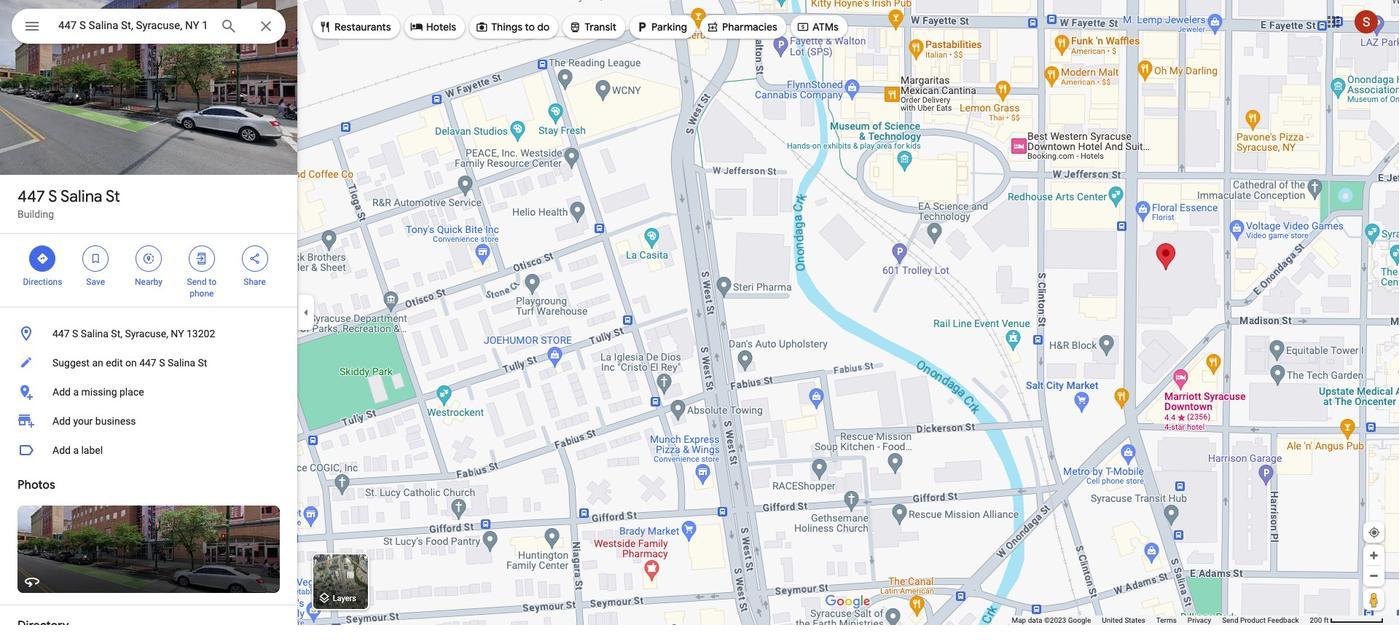 Task type: describe. For each thing, give the bounding box(es) containing it.
footer inside google maps element
[[1012, 616, 1310, 625]]

add a label button
[[0, 436, 297, 465]]

show your location image
[[1368, 526, 1381, 539]]

s for st,
[[72, 328, 78, 340]]

atms
[[813, 20, 839, 34]]

things
[[491, 20, 523, 34]]

 search field
[[12, 9, 286, 47]]


[[410, 19, 423, 35]]

2 horizontal spatial s
[[159, 357, 165, 369]]

restaurants
[[335, 20, 391, 34]]

edit
[[106, 357, 123, 369]]

product
[[1240, 617, 1266, 625]]

share
[[244, 277, 266, 287]]

447 for st,
[[52, 328, 70, 340]]

to inside  things to do
[[525, 20, 535, 34]]

send product feedback
[[1222, 617, 1299, 625]]

447 S Salina St, Syracuse, NY 13202 field
[[12, 9, 286, 44]]

none field inside 447 s salina st, syracuse, ny 13202 field
[[58, 17, 208, 34]]

 pharmacies
[[706, 19, 778, 35]]

syracuse,
[[125, 328, 168, 340]]

©2023
[[1044, 617, 1066, 625]]


[[89, 251, 102, 267]]

an
[[92, 357, 103, 369]]

add your business link
[[0, 407, 297, 436]]

terms button
[[1156, 616, 1177, 625]]

states
[[1125, 617, 1145, 625]]

parking
[[652, 20, 687, 34]]

200
[[1310, 617, 1322, 625]]

place
[[120, 386, 144, 398]]

phone
[[190, 289, 214, 299]]

add for add a missing place
[[52, 386, 71, 398]]

st inside button
[[198, 357, 207, 369]]

add a missing place
[[52, 386, 144, 398]]

add for add a label
[[52, 445, 71, 456]]

st,
[[111, 328, 122, 340]]

collapse side panel image
[[298, 305, 314, 321]]

2 horizontal spatial 447
[[139, 357, 156, 369]]

business
[[95, 415, 136, 427]]

 restaurants
[[318, 19, 391, 35]]

447 s salina st main content
[[0, 0, 297, 625]]

 atms
[[797, 19, 839, 35]]

447 s salina st, syracuse, ny 13202
[[52, 328, 215, 340]]

zoom out image
[[1369, 571, 1380, 582]]


[[475, 19, 488, 35]]

 parking
[[636, 19, 687, 35]]

show street view coverage image
[[1364, 589, 1385, 611]]


[[797, 19, 810, 35]]

2 vertical spatial salina
[[168, 357, 195, 369]]

save
[[86, 277, 105, 287]]

 things to do
[[475, 19, 550, 35]]

a for label
[[73, 445, 79, 456]]

suggest an edit on 447 s salina st
[[52, 357, 207, 369]]

pharmacies
[[722, 20, 778, 34]]



Task type: vqa. For each thing, say whether or not it's contained in the screenshot.
THE "ON"
yes



Task type: locate. For each thing, give the bounding box(es) containing it.

[[318, 19, 332, 35]]

3 add from the top
[[52, 445, 71, 456]]

 button
[[12, 9, 52, 47]]

1 vertical spatial s
[[72, 328, 78, 340]]

send inside button
[[1222, 617, 1239, 625]]

data
[[1028, 617, 1043, 625]]

1 vertical spatial st
[[198, 357, 207, 369]]

add
[[52, 386, 71, 398], [52, 415, 71, 427], [52, 445, 71, 456]]

google maps element
[[0, 0, 1399, 625]]

salina left st,
[[81, 328, 109, 340]]

add down "suggest"
[[52, 386, 71, 398]]

ny
[[171, 328, 184, 340]]

447 up building
[[17, 187, 45, 207]]

on
[[125, 357, 137, 369]]

privacy button
[[1188, 616, 1211, 625]]

1 horizontal spatial 447
[[52, 328, 70, 340]]

s
[[48, 187, 57, 207], [72, 328, 78, 340], [159, 357, 165, 369]]

0 horizontal spatial s
[[48, 187, 57, 207]]

send for send to phone
[[187, 277, 207, 287]]

200 ft button
[[1310, 617, 1384, 625]]

0 horizontal spatial 447
[[17, 187, 45, 207]]

st inside 447 s salina st building
[[106, 187, 120, 207]]

s up "suggest"
[[72, 328, 78, 340]]

 hotels
[[410, 19, 456, 35]]

suggest an edit on 447 s salina st button
[[0, 348, 297, 378]]

send for send product feedback
[[1222, 617, 1239, 625]]

google account: sheryl atherton  
(sheryl.atherton@adept.ai) image
[[1355, 10, 1378, 33]]

nearby
[[135, 277, 162, 287]]

missing
[[81, 386, 117, 398]]

s right on
[[159, 357, 165, 369]]

footer containing map data ©2023 google
[[1012, 616, 1310, 625]]

zoom in image
[[1369, 550, 1380, 561]]

0 vertical spatial send
[[187, 277, 207, 287]]

to up phone
[[209, 277, 216, 287]]

1 vertical spatial 447
[[52, 328, 70, 340]]

add for add your business
[[52, 415, 71, 427]]

send inside send to phone
[[187, 277, 207, 287]]

1 a from the top
[[73, 386, 79, 398]]


[[248, 251, 261, 267]]

map data ©2023 google
[[1012, 617, 1091, 625]]

send product feedback button
[[1222, 616, 1299, 625]]

to left do
[[525, 20, 535, 34]]


[[36, 251, 49, 267]]

s inside 447 s salina st building
[[48, 187, 57, 207]]

add left "your"
[[52, 415, 71, 427]]

salina inside 447 s salina st building
[[60, 187, 102, 207]]

google
[[1068, 617, 1091, 625]]

1 horizontal spatial send
[[1222, 617, 1239, 625]]

to
[[525, 20, 535, 34], [209, 277, 216, 287]]

add left label
[[52, 445, 71, 456]]

feedback
[[1268, 617, 1299, 625]]

send to phone
[[187, 277, 216, 299]]

0 vertical spatial s
[[48, 187, 57, 207]]

do
[[537, 20, 550, 34]]

447 s salina st, syracuse, ny 13202 button
[[0, 319, 297, 348]]

ft
[[1324, 617, 1329, 625]]

0 horizontal spatial send
[[187, 277, 207, 287]]


[[23, 16, 41, 36]]

s for st
[[48, 187, 57, 207]]

salina for st,
[[81, 328, 109, 340]]

transit
[[585, 20, 617, 34]]

united
[[1102, 617, 1123, 625]]

1 horizontal spatial to
[[525, 20, 535, 34]]

447 s salina st building
[[17, 187, 120, 220]]

1 vertical spatial add
[[52, 415, 71, 427]]

united states button
[[1102, 616, 1145, 625]]

2 vertical spatial s
[[159, 357, 165, 369]]

13202
[[187, 328, 215, 340]]

0 horizontal spatial st
[[106, 187, 120, 207]]

1 vertical spatial salina
[[81, 328, 109, 340]]

200 ft
[[1310, 617, 1329, 625]]

0 horizontal spatial to
[[209, 277, 216, 287]]

2 vertical spatial 447
[[139, 357, 156, 369]]

0 vertical spatial 447
[[17, 187, 45, 207]]

447 up "suggest"
[[52, 328, 70, 340]]

a
[[73, 386, 79, 398], [73, 445, 79, 456]]

1 vertical spatial send
[[1222, 617, 1239, 625]]

actions for 447 s salina st region
[[0, 234, 297, 307]]

salina up 
[[60, 187, 102, 207]]

send
[[187, 277, 207, 287], [1222, 617, 1239, 625]]

your
[[73, 415, 93, 427]]

2 a from the top
[[73, 445, 79, 456]]

hotels
[[426, 20, 456, 34]]

447
[[17, 187, 45, 207], [52, 328, 70, 340], [139, 357, 156, 369]]

1 vertical spatial a
[[73, 445, 79, 456]]

map
[[1012, 617, 1026, 625]]

photos
[[17, 478, 55, 493]]

a left missing
[[73, 386, 79, 398]]


[[706, 19, 719, 35]]

send left product
[[1222, 617, 1239, 625]]

terms
[[1156, 617, 1177, 625]]

 transit
[[569, 19, 617, 35]]

a for missing
[[73, 386, 79, 398]]


[[636, 19, 649, 35]]


[[142, 251, 155, 267]]

salina
[[60, 187, 102, 207], [81, 328, 109, 340], [168, 357, 195, 369]]

layers
[[333, 594, 356, 604]]

0 vertical spatial salina
[[60, 187, 102, 207]]

447 right on
[[139, 357, 156, 369]]

add a label
[[52, 445, 103, 456]]

privacy
[[1188, 617, 1211, 625]]

0 vertical spatial a
[[73, 386, 79, 398]]

directions
[[23, 277, 62, 287]]

label
[[81, 445, 103, 456]]

building
[[17, 208, 54, 220]]

None field
[[58, 17, 208, 34]]

s up building
[[48, 187, 57, 207]]

447 inside 447 s salina st building
[[17, 187, 45, 207]]


[[569, 19, 582, 35]]

st
[[106, 187, 120, 207], [198, 357, 207, 369]]

2 add from the top
[[52, 415, 71, 427]]

add your business
[[52, 415, 136, 427]]

add a missing place button
[[0, 378, 297, 407]]


[[195, 251, 208, 267]]

to inside send to phone
[[209, 277, 216, 287]]

footer
[[1012, 616, 1310, 625]]

447 for st
[[17, 187, 45, 207]]

send up phone
[[187, 277, 207, 287]]

1 add from the top
[[52, 386, 71, 398]]

0 vertical spatial to
[[525, 20, 535, 34]]

1 vertical spatial to
[[209, 277, 216, 287]]

0 vertical spatial add
[[52, 386, 71, 398]]

a left label
[[73, 445, 79, 456]]

0 vertical spatial st
[[106, 187, 120, 207]]

1 horizontal spatial s
[[72, 328, 78, 340]]

2 vertical spatial add
[[52, 445, 71, 456]]

salina down ny
[[168, 357, 195, 369]]

united states
[[1102, 617, 1145, 625]]

1 horizontal spatial st
[[198, 357, 207, 369]]

salina for st
[[60, 187, 102, 207]]

suggest
[[52, 357, 90, 369]]



